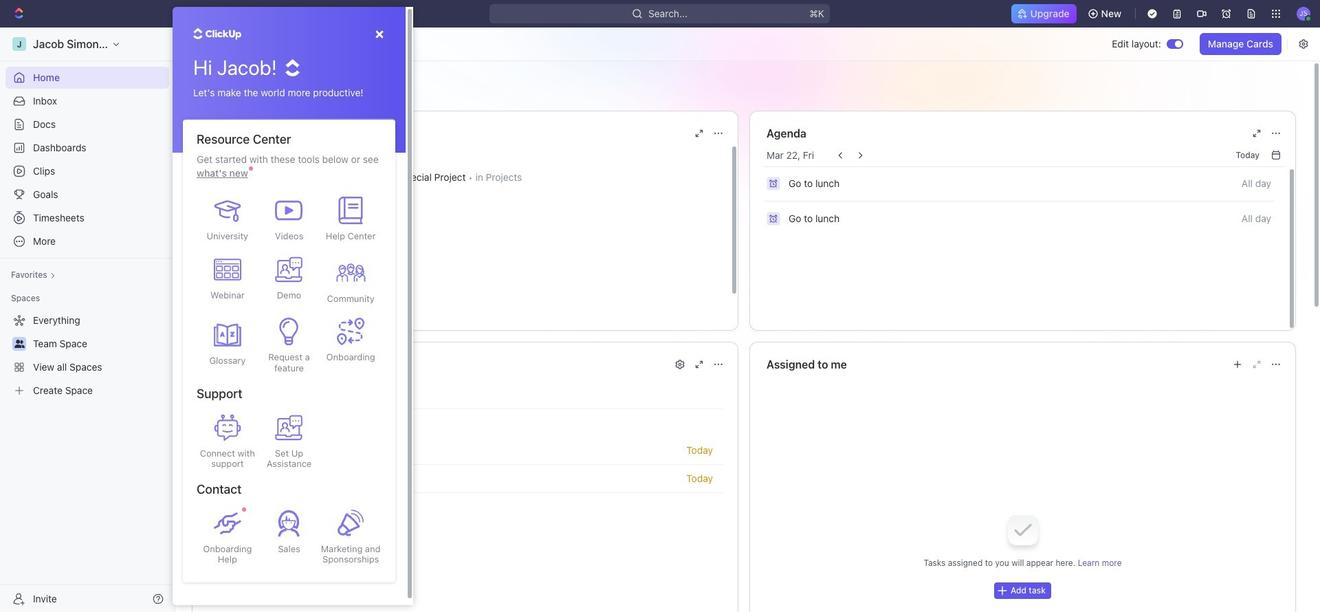 Task type: describe. For each thing, give the bounding box(es) containing it.
sidebar navigation
[[0, 28, 175, 612]]

tree inside sidebar navigation
[[6, 309, 169, 402]]



Task type: vqa. For each thing, say whether or not it's contained in the screenshot.
tree inside SIDEBAR navigation
yes



Task type: locate. For each thing, give the bounding box(es) containing it.
tree
[[6, 309, 169, 402]]



